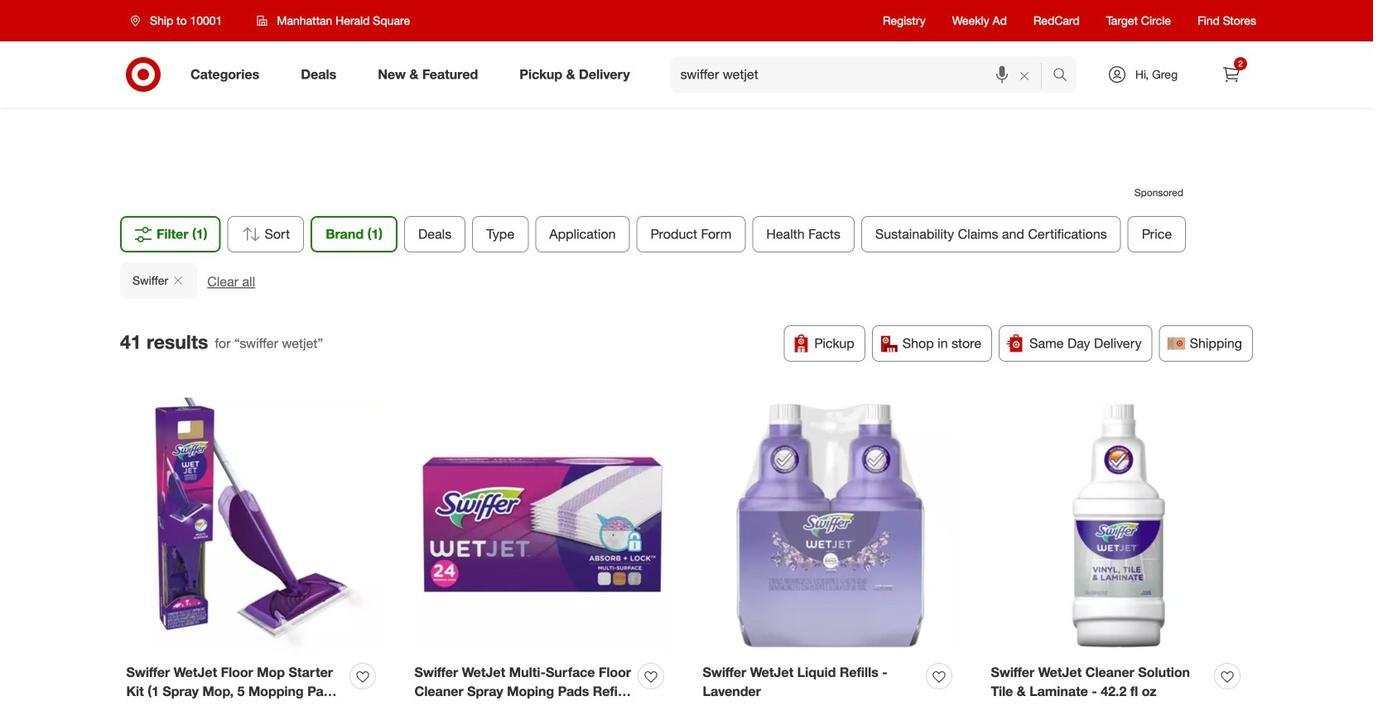 Task type: locate. For each thing, give the bounding box(es) containing it.
swiffer wetjet floor mop starter kit (1 spray mop, 5 mopping pads, 1 floor cleaner liquid solution) image
[[126, 417, 382, 673], [126, 417, 382, 673]]

swiffer wetjet cleaner solution tile & laminate - 42.2 fl oz image
[[991, 417, 1248, 673], [991, 417, 1248, 673]]

swiffer wetjet multi-surface floor cleaner spray moping pads refill - unscented image
[[415, 417, 671, 673], [415, 417, 671, 673]]

advertisement element
[[190, 121, 1184, 204]]

swiffer wetjet liquid refills - lavender image
[[703, 417, 959, 673], [703, 417, 959, 673]]



Task type: describe. For each thing, give the bounding box(es) containing it.
What can we help you find? suggestions appear below search field
[[671, 56, 1057, 93]]



Task type: vqa. For each thing, say whether or not it's contained in the screenshot.
"What can we help you find? suggestions appear below" search box
yes



